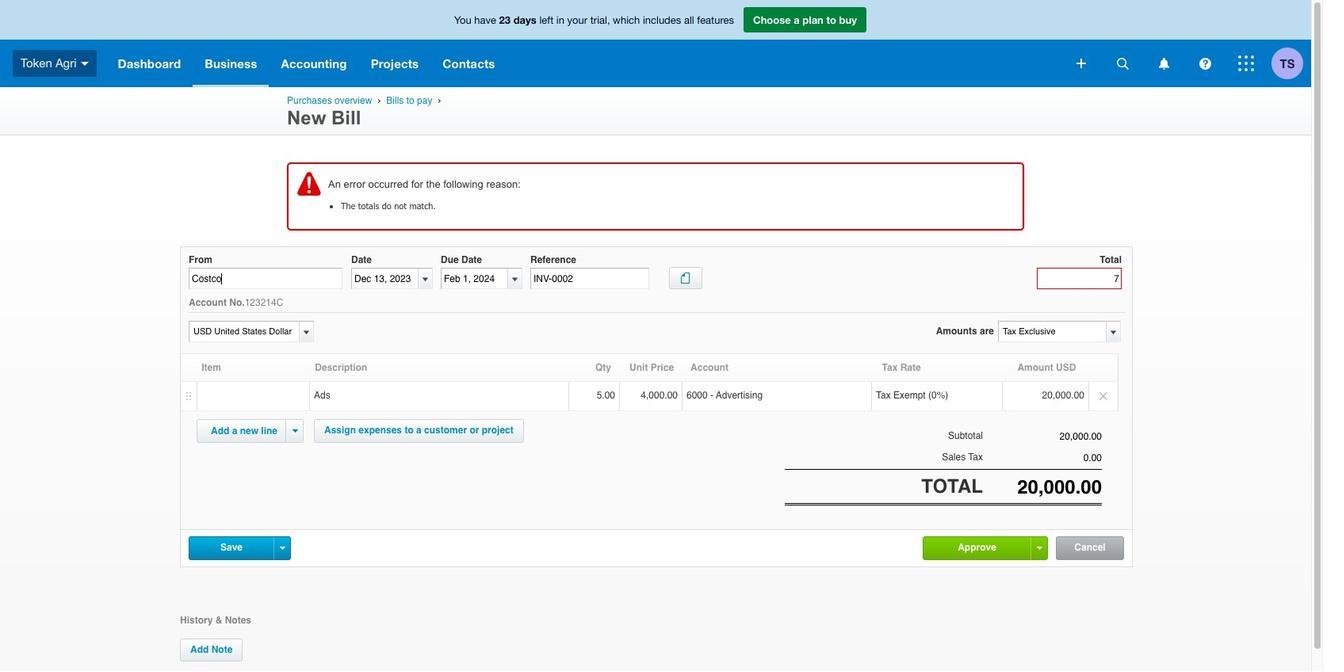 Task type: locate. For each thing, give the bounding box(es) containing it.
1 svg image from the left
[[1117, 58, 1129, 69]]

1 vertical spatial tax
[[876, 391, 891, 402]]

1 horizontal spatial a
[[416, 425, 422, 437]]

None text field
[[189, 268, 343, 290], [999, 322, 1106, 342], [984, 477, 1103, 499], [189, 268, 343, 290], [999, 322, 1106, 342], [984, 477, 1103, 499]]

a
[[794, 13, 800, 26], [416, 425, 422, 437], [232, 426, 237, 437]]

reference
[[531, 255, 577, 266]]

tax for tax exempt (0%)
[[876, 391, 891, 402]]

2 › from the left
[[438, 95, 441, 105]]

cancel
[[1075, 543, 1106, 554]]

0 vertical spatial account
[[189, 298, 227, 309]]

accounting
[[281, 56, 347, 71]]

1 horizontal spatial svg image
[[1077, 59, 1087, 68]]

history
[[180, 616, 213, 627]]

assign expenses to a customer or project link
[[314, 420, 524, 444]]

date
[[351, 255, 372, 266], [462, 255, 482, 266]]

to left pay
[[407, 95, 415, 106]]

error
[[344, 178, 366, 190]]

2 vertical spatial to
[[405, 425, 414, 437]]

2 horizontal spatial a
[[794, 13, 800, 26]]

to left buy
[[827, 13, 837, 26]]

1 horizontal spatial ›
[[438, 95, 441, 105]]

date up date text field
[[351, 255, 372, 266]]

a left plan
[[794, 13, 800, 26]]

to right expenses
[[405, 425, 414, 437]]

new
[[240, 426, 259, 437]]

1 horizontal spatial account
[[691, 363, 729, 374]]

cancel button
[[1057, 538, 1124, 560]]

1 vertical spatial to
[[407, 95, 415, 106]]

token agri button
[[0, 40, 106, 87]]

tax left exempt
[[876, 391, 891, 402]]

features
[[697, 14, 734, 26]]

account for account no. 123214c
[[189, 298, 227, 309]]

› right pay
[[438, 95, 441, 105]]

svg image inside token agri popup button
[[81, 62, 88, 66]]

0 horizontal spatial svg image
[[81, 62, 88, 66]]

svg image
[[1117, 58, 1129, 69], [1159, 58, 1170, 69], [1200, 58, 1212, 69]]

an
[[328, 178, 341, 190]]

tax for tax rate
[[882, 363, 898, 374]]

save link
[[190, 538, 274, 559]]

Due Date text field
[[442, 269, 508, 289]]

due date
[[441, 255, 482, 266]]

more approve options... image
[[1037, 547, 1043, 551]]

0 horizontal spatial a
[[232, 426, 237, 437]]

amount usd
[[1018, 363, 1077, 374]]

account for account
[[691, 363, 729, 374]]

›
[[378, 95, 381, 105], [438, 95, 441, 105]]

0 horizontal spatial add
[[190, 645, 209, 656]]

approve link
[[924, 538, 1031, 559]]

or
[[470, 425, 479, 437]]

1 vertical spatial account
[[691, 363, 729, 374]]

1 horizontal spatial svg image
[[1159, 58, 1170, 69]]

occurred
[[368, 178, 409, 190]]

0 horizontal spatial svg image
[[1117, 58, 1129, 69]]

account
[[189, 298, 227, 309], [691, 363, 729, 374]]

bills to pay link
[[387, 95, 433, 106]]

expenses
[[359, 425, 402, 437]]

account left "no."
[[189, 298, 227, 309]]

banner
[[0, 0, 1312, 87]]

1 vertical spatial add
[[190, 645, 209, 656]]

in
[[557, 14, 565, 26]]

add left new
[[211, 426, 229, 437]]

contacts button
[[431, 40, 507, 87]]

add left note at the bottom
[[190, 645, 209, 656]]

qty
[[596, 363, 612, 374]]

6000
[[687, 391, 708, 402]]

a for line
[[232, 426, 237, 437]]

2 svg image from the left
[[1159, 58, 1170, 69]]

more add line options... image
[[292, 430, 298, 433]]

overview
[[335, 95, 372, 106]]

account no. 123214c
[[189, 298, 283, 309]]

0 horizontal spatial ›
[[378, 95, 381, 105]]

due
[[441, 255, 459, 266]]

item
[[202, 363, 221, 374]]

add a new line link
[[201, 421, 287, 443]]

account up -
[[691, 363, 729, 374]]

a inside "link"
[[232, 426, 237, 437]]

› left bills
[[378, 95, 381, 105]]

add inside 'link'
[[190, 645, 209, 656]]

123214c
[[245, 298, 283, 309]]

tax
[[882, 363, 898, 374], [876, 391, 891, 402], [969, 452, 984, 463]]

for
[[411, 178, 424, 190]]

2 horizontal spatial svg image
[[1200, 58, 1212, 69]]

are
[[980, 326, 995, 337]]

approve
[[958, 543, 997, 554]]

agri
[[55, 56, 77, 70]]

add inside "link"
[[211, 426, 229, 437]]

None text field
[[190, 322, 297, 342], [984, 432, 1103, 443], [984, 453, 1103, 464], [190, 322, 297, 342], [984, 432, 1103, 443], [984, 453, 1103, 464]]

tax exempt (0%)
[[876, 391, 949, 402]]

0 horizontal spatial date
[[351, 255, 372, 266]]

-
[[711, 391, 714, 402]]

tax right the sales
[[969, 452, 984, 463]]

exempt
[[894, 391, 926, 402]]

business button
[[193, 40, 269, 87]]

totals
[[358, 201, 379, 211]]

0 vertical spatial tax
[[882, 363, 898, 374]]

all
[[684, 14, 695, 26]]

1 horizontal spatial add
[[211, 426, 229, 437]]

description
[[315, 363, 368, 374]]

an error occurred for the following reason:
[[328, 178, 521, 190]]

0 vertical spatial add
[[211, 426, 229, 437]]

tax rate
[[882, 363, 921, 374]]

add
[[211, 426, 229, 437], [190, 645, 209, 656]]

Date text field
[[352, 269, 418, 289]]

a left customer
[[416, 425, 422, 437]]

a left new
[[232, 426, 237, 437]]

svg image
[[1239, 56, 1255, 71], [1077, 59, 1087, 68], [81, 62, 88, 66]]

the
[[426, 178, 441, 190]]

date up due date text box at the left top
[[462, 255, 482, 266]]

token
[[21, 56, 52, 70]]

banner containing ts
[[0, 0, 1312, 87]]

your
[[568, 14, 588, 26]]

amount
[[1018, 363, 1054, 374]]

1 horizontal spatial date
[[462, 255, 482, 266]]

ts button
[[1272, 40, 1312, 87]]

choose a plan to buy
[[754, 13, 857, 26]]

plan
[[803, 13, 824, 26]]

assign expenses to a customer or project
[[324, 425, 514, 437]]

delete line item image
[[1090, 383, 1118, 411]]

tax left the rate
[[882, 363, 898, 374]]

0 horizontal spatial account
[[189, 298, 227, 309]]

accounting button
[[269, 40, 359, 87]]

3 svg image from the left
[[1200, 58, 1212, 69]]

total
[[922, 476, 984, 498]]



Task type: vqa. For each thing, say whether or not it's contained in the screenshot.
save draft
no



Task type: describe. For each thing, give the bounding box(es) containing it.
business
[[205, 56, 257, 71]]

to inside purchases overview › bills to pay › new bill
[[407, 95, 415, 106]]

total
[[1100, 255, 1122, 266]]

ts
[[1281, 56, 1296, 70]]

projects button
[[359, 40, 431, 87]]

add for add note
[[190, 645, 209, 656]]

projects
[[371, 56, 419, 71]]

purchases
[[287, 95, 332, 106]]

not
[[394, 201, 407, 211]]

unit price
[[630, 363, 674, 374]]

choose
[[754, 13, 791, 26]]

project
[[482, 425, 514, 437]]

more save options... image
[[280, 547, 285, 551]]

new
[[287, 107, 326, 128]]

includes
[[643, 14, 682, 26]]

add for add a new line
[[211, 426, 229, 437]]

have
[[475, 14, 497, 26]]

price
[[651, 363, 674, 374]]

dashboard
[[118, 56, 181, 71]]

history & notes
[[180, 616, 251, 627]]

add a new line
[[211, 426, 278, 437]]

no.
[[229, 298, 245, 309]]

Total text field
[[1037, 268, 1122, 290]]

you have 23 days left in your trial, which includes all features
[[455, 13, 734, 26]]

buy
[[840, 13, 857, 26]]

6000 - advertising
[[687, 391, 763, 402]]

to inside 'assign expenses to a customer or project' link
[[405, 425, 414, 437]]

4,000.00
[[641, 391, 678, 402]]

do
[[382, 201, 392, 211]]

a for to
[[794, 13, 800, 26]]

5.00
[[597, 391, 616, 402]]

left
[[540, 14, 554, 26]]

rate
[[901, 363, 921, 374]]

which
[[613, 14, 640, 26]]

you
[[455, 14, 472, 26]]

2 horizontal spatial svg image
[[1239, 56, 1255, 71]]

from
[[189, 255, 213, 266]]

(0%)
[[929, 391, 949, 402]]

subtotal
[[949, 431, 984, 442]]

purchases overview › bills to pay › new bill
[[287, 95, 444, 128]]

contacts
[[443, 56, 495, 71]]

bills
[[387, 95, 404, 106]]

note
[[212, 645, 233, 656]]

ads
[[314, 391, 331, 402]]

dashboard link
[[106, 40, 193, 87]]

usd
[[1057, 363, 1077, 374]]

assign
[[324, 425, 356, 437]]

days
[[514, 13, 537, 26]]

amounts
[[936, 326, 978, 337]]

&
[[215, 616, 222, 627]]

2 date from the left
[[462, 255, 482, 266]]

trial,
[[591, 14, 610, 26]]

the
[[341, 201, 356, 211]]

match.
[[410, 201, 436, 211]]

reason:
[[487, 178, 521, 190]]

add note link
[[180, 640, 243, 663]]

save
[[220, 543, 243, 554]]

the totals do not match.
[[341, 201, 436, 211]]

20,000.00
[[1043, 391, 1085, 402]]

23
[[499, 13, 511, 26]]

1 › from the left
[[378, 95, 381, 105]]

amounts are
[[936, 326, 995, 337]]

1 date from the left
[[351, 255, 372, 266]]

sales
[[942, 452, 966, 463]]

2 vertical spatial tax
[[969, 452, 984, 463]]

0 vertical spatial to
[[827, 13, 837, 26]]

pay
[[417, 95, 433, 106]]

notes
[[225, 616, 251, 627]]

purchases overview link
[[287, 95, 372, 106]]

customer
[[424, 425, 467, 437]]

advertising
[[716, 391, 763, 402]]

line
[[261, 426, 278, 437]]

Reference text field
[[531, 268, 650, 290]]



